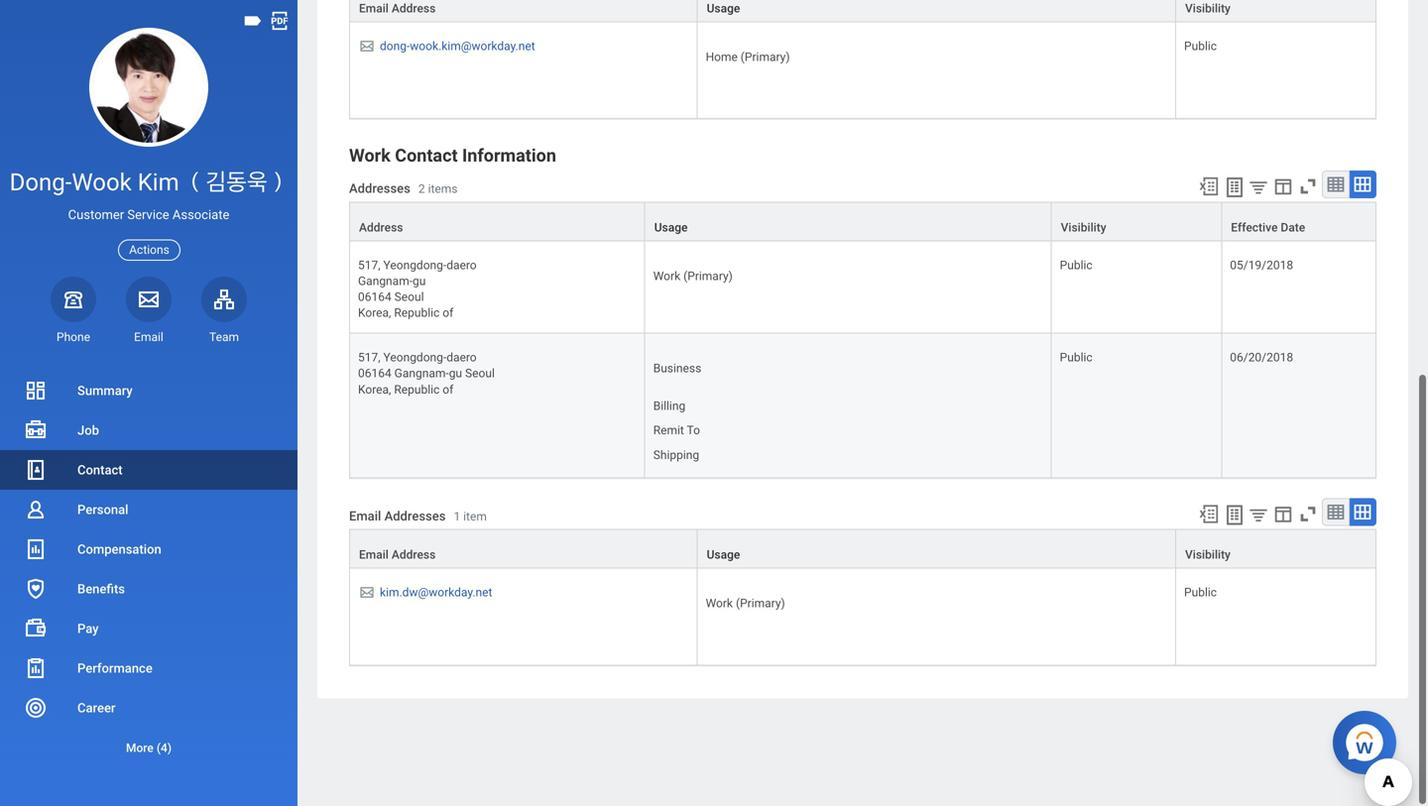 Task type: describe. For each thing, give the bounding box(es) containing it.
phone dong-wook kim （김동욱） element
[[51, 329, 96, 345]]

tag image
[[242, 10, 264, 32]]

toolbar for addresses
[[1190, 515, 1377, 546]]

summary link
[[0, 371, 298, 411]]

view printable version (pdf) image
[[269, 10, 291, 32]]

4 row from the top
[[349, 258, 1377, 350]]

email up dong-
[[359, 18, 389, 32]]

customer service associate
[[68, 208, 230, 222]]

seoul for 06164
[[395, 307, 424, 320]]

pay
[[77, 622, 99, 636]]

korea,
[[358, 322, 391, 336]]

item
[[463, 526, 487, 540]]

phone image
[[60, 287, 87, 311]]

actions button
[[118, 240, 180, 261]]

compensation image
[[24, 538, 48, 562]]

performance image
[[24, 657, 48, 681]]

0 vertical spatial visibility
[[1186, 18, 1231, 32]]

work (primary)
[[654, 286, 733, 299]]

row containing dong-wook.kim@workday.net
[[349, 39, 1377, 136]]

(4)
[[157, 742, 172, 756]]

2
[[419, 198, 425, 212]]

fullscreen image for addresses
[[1298, 520, 1320, 542]]

email addresses 1 item
[[349, 525, 487, 540]]

daero for 517, yeongdong-daero gangnam-gu 06164 seoul korea, republic of
[[447, 275, 477, 289]]

export to excel image
[[1199, 192, 1220, 214]]

republic
[[394, 322, 440, 336]]

usage button for addresses
[[698, 547, 1176, 585]]

address for kim.dw@workday.net
[[392, 565, 436, 579]]

gu inside 517, yeongdong-daero 06164 gangnam-gu seoul
[[449, 383, 462, 397]]

work for work (primary)
[[654, 286, 681, 299]]

gu inside "517, yeongdong-daero gangnam-gu 06164 seoul korea, republic of"
[[413, 291, 426, 304]]

pay image
[[24, 617, 48, 641]]

row containing address
[[349, 218, 1377, 258]]

compensation link
[[0, 530, 298, 569]]

work (primary) element
[[654, 282, 733, 299]]

(primary) for home (primary)
[[741, 66, 790, 80]]

more (4) button
[[0, 728, 298, 768]]

shipping
[[654, 465, 700, 479]]

more
[[126, 742, 154, 756]]

（김동욱）
[[185, 168, 288, 196]]

expand table image
[[1353, 191, 1373, 211]]

service
[[127, 208, 169, 222]]

phone button
[[51, 277, 96, 345]]

job image
[[24, 419, 48, 443]]

0 vertical spatial usage
[[707, 18, 740, 32]]

team link
[[201, 277, 247, 345]]

0 vertical spatial usage button
[[698, 0, 1176, 38]]

compensation
[[77, 542, 161, 557]]

daero for 517, yeongdong-daero 06164 gangnam-gu seoul
[[447, 367, 477, 381]]

1
[[454, 526, 461, 540]]

work (primary) list item
[[654, 282, 733, 299]]

work contact information
[[349, 162, 556, 183]]

gangnam- inside "517, yeongdong-daero gangnam-gu 06164 seoul korea, republic of"
[[358, 291, 413, 304]]

yeongdong- for gangnam-
[[384, 367, 447, 381]]

items selected list containing work (primary)
[[654, 282, 733, 299]]

click to view/edit grid preferences image
[[1273, 520, 1295, 542]]

kim.dw@workday.net row
[[349, 586, 1377, 683]]

dong-wook.kim@workday.net
[[380, 55, 535, 69]]

1 row from the top
[[349, 0, 1377, 39]]

items
[[428, 198, 458, 212]]

0 vertical spatial visibility button
[[1177, 0, 1376, 38]]

to
[[687, 440, 700, 454]]

effective date button
[[1223, 219, 1376, 257]]

toolbar for 2
[[1190, 187, 1377, 218]]

1 vertical spatial addresses
[[385, 525, 446, 540]]

kim.dw@workday.net
[[380, 602, 493, 616]]

06164 inside 517, yeongdong-daero 06164 gangnam-gu seoul
[[358, 383, 392, 397]]

more (4) button
[[0, 737, 298, 760]]

personal image
[[24, 498, 48, 522]]

email down email addresses 1 item
[[359, 565, 389, 579]]

06164 inside "517, yeongdong-daero gangnam-gu 06164 seoul korea, republic of"
[[358, 307, 392, 320]]

contact image
[[24, 458, 48, 482]]

517, yeongdong-daero gangnam-gu 06164 seoul korea, republic of
[[358, 275, 477, 336]]

performance
[[77, 661, 153, 676]]

0 vertical spatial addresses
[[349, 197, 411, 212]]

list containing summary
[[0, 371, 298, 768]]

email address button for kim.dw@workday.net
[[350, 547, 697, 585]]

kim
[[138, 168, 179, 196]]

contact inside navigation pane region
[[77, 463, 123, 478]]

email dong-wook kim （김동욱） element
[[126, 329, 172, 345]]

email button
[[126, 277, 172, 345]]

dong-wook.kim@workday.net link
[[380, 51, 535, 69]]

view team image
[[212, 287, 236, 311]]

home
[[706, 66, 738, 80]]

expand table image
[[1353, 519, 1373, 539]]

more (4)
[[126, 742, 172, 756]]

phone
[[57, 330, 90, 344]]

select to filter grid data image for 2
[[1248, 193, 1270, 214]]

team
[[209, 330, 239, 344]]



Task type: locate. For each thing, give the bounding box(es) containing it.
1 yeongdong- from the top
[[384, 275, 447, 289]]

usage button for 2
[[646, 219, 1051, 257]]

address up dong-
[[392, 18, 436, 32]]

pay link
[[0, 609, 298, 649]]

1 table image from the top
[[1327, 191, 1346, 211]]

effective date
[[1232, 237, 1306, 251]]

0 horizontal spatial (primary)
[[684, 286, 733, 299]]

0 vertical spatial select to filter grid data image
[[1248, 193, 1270, 214]]

select to filter grid data image
[[1248, 193, 1270, 214], [1248, 521, 1270, 542]]

2 daero from the top
[[447, 367, 477, 381]]

1 horizontal spatial contact
[[395, 162, 458, 183]]

0 vertical spatial toolbar
[[1190, 187, 1377, 218]]

517, for 517, yeongdong-daero gangnam-gu 06164 seoul korea, republic of
[[358, 275, 381, 289]]

seoul for gu
[[465, 383, 495, 397]]

2 email address button from the top
[[350, 547, 697, 585]]

select to filter grid data image for addresses
[[1248, 521, 1270, 542]]

address for dong-wook.kim@workday.net
[[392, 18, 436, 32]]

1 vertical spatial visibility button
[[1052, 219, 1222, 257]]

2 toolbar from the top
[[1190, 515, 1377, 546]]

0 vertical spatial gangnam-
[[358, 291, 413, 304]]

addresses left 1
[[385, 525, 446, 540]]

1 vertical spatial yeongdong-
[[384, 367, 447, 381]]

1 vertical spatial toolbar
[[1190, 515, 1377, 546]]

information
[[462, 162, 556, 183]]

email
[[359, 18, 389, 32], [134, 330, 164, 344], [349, 525, 381, 540], [359, 565, 389, 579]]

visibility button
[[1177, 0, 1376, 38], [1052, 219, 1222, 257], [1177, 547, 1376, 585]]

1 select to filter grid data image from the top
[[1248, 193, 1270, 214]]

1 items selected list from the top
[[654, 282, 733, 299]]

1 horizontal spatial gu
[[449, 383, 462, 397]]

date
[[1281, 237, 1306, 251]]

(primary)
[[741, 66, 790, 80], [684, 286, 733, 299]]

1 vertical spatial (primary)
[[684, 286, 733, 299]]

0 vertical spatial 06164
[[358, 307, 392, 320]]

(primary) for work (primary)
[[684, 286, 733, 299]]

0 vertical spatial address
[[392, 18, 436, 32]]

1 vertical spatial usage
[[655, 237, 688, 251]]

1 vertical spatial items selected list
[[654, 412, 732, 482]]

summary
[[77, 383, 133, 398]]

fullscreen image
[[1298, 192, 1320, 214], [1298, 520, 1320, 542]]

email address
[[359, 18, 436, 32], [359, 565, 436, 579]]

1 horizontal spatial mail image
[[358, 601, 376, 617]]

usage button
[[698, 0, 1176, 38], [646, 219, 1051, 257], [698, 547, 1176, 585]]

1 email address button from the top
[[350, 0, 697, 38]]

actions
[[129, 243, 169, 257]]

work for work contact information
[[349, 162, 391, 183]]

gu
[[413, 291, 426, 304], [449, 383, 462, 397]]

0 vertical spatial daero
[[447, 275, 477, 289]]

seoul inside "517, yeongdong-daero gangnam-gu 06164 seoul korea, republic of"
[[395, 307, 424, 320]]

0 vertical spatial gu
[[413, 291, 426, 304]]

items selected list containing billing
[[654, 412, 732, 482]]

1 vertical spatial table image
[[1327, 519, 1346, 539]]

gangnam- inside 517, yeongdong-daero 06164 gangnam-gu seoul
[[395, 383, 449, 397]]

yeongdong- down republic at top
[[384, 367, 447, 381]]

0 vertical spatial contact
[[395, 162, 458, 183]]

2 vertical spatial visibility button
[[1177, 547, 1376, 585]]

0 vertical spatial email address
[[359, 18, 436, 32]]

1 vertical spatial usage button
[[646, 219, 1051, 257]]

email address button for dong-wook.kim@workday.net
[[350, 0, 697, 38]]

click to view/edit grid preferences image
[[1273, 192, 1295, 214]]

mail image inside kim.dw@workday.net row
[[358, 601, 376, 617]]

517, inside 517, yeongdong-daero 06164 gangnam-gu seoul
[[358, 367, 381, 381]]

usage for 2
[[655, 237, 688, 251]]

fullscreen image right click to view/edit grid preferences image
[[1298, 192, 1320, 214]]

contact up personal
[[77, 463, 123, 478]]

table image left expand table icon
[[1327, 519, 1346, 539]]

benefits
[[77, 582, 125, 597]]

06164 up korea, at the top left
[[358, 307, 392, 320]]

mail image left kim.dw@workday.net
[[358, 601, 376, 617]]

1 vertical spatial email address
[[359, 565, 436, 579]]

gu up republic at top
[[413, 291, 426, 304]]

2 table image from the top
[[1327, 519, 1346, 539]]

job link
[[0, 411, 298, 450]]

remit
[[654, 440, 684, 454]]

2 row from the top
[[349, 39, 1377, 136]]

email address down email addresses 1 item
[[359, 565, 436, 579]]

0 vertical spatial fullscreen image
[[1298, 192, 1320, 214]]

team dong-wook kim （김동욱） element
[[201, 329, 247, 345]]

2 517, from the top
[[358, 367, 381, 381]]

2 vertical spatial usage button
[[698, 547, 1176, 585]]

2 yeongdong- from the top
[[384, 367, 447, 381]]

1 517, from the top
[[358, 275, 381, 289]]

06164
[[358, 307, 392, 320], [358, 383, 392, 397]]

personal
[[77, 503, 128, 517]]

2 06164 from the top
[[358, 383, 392, 397]]

address down email addresses 1 item
[[392, 565, 436, 579]]

dong-
[[10, 168, 72, 196]]

contact link
[[0, 450, 298, 490]]

export to worksheets image
[[1223, 192, 1247, 216]]

2 vertical spatial visibility
[[1186, 565, 1231, 579]]

517, inside "517, yeongdong-daero gangnam-gu 06164 seoul korea, republic of"
[[358, 275, 381, 289]]

email left 1
[[349, 525, 381, 540]]

daero down 'of'
[[447, 367, 477, 381]]

summary image
[[24, 379, 48, 403]]

visibility
[[1186, 18, 1231, 32], [1061, 237, 1107, 251], [1186, 565, 1231, 579]]

address
[[392, 18, 436, 32], [359, 237, 403, 251], [392, 565, 436, 579]]

0 vertical spatial items selected list
[[654, 282, 733, 299]]

0 vertical spatial yeongdong-
[[384, 275, 447, 289]]

addresses
[[349, 197, 411, 212], [385, 525, 446, 540]]

0 horizontal spatial gu
[[413, 291, 426, 304]]

address button
[[350, 219, 645, 257]]

gangnam- up korea, at the top left
[[358, 291, 413, 304]]

yeongdong- up republic at top
[[384, 275, 447, 289]]

list
[[0, 371, 298, 768]]

email address button down item
[[350, 547, 697, 585]]

select to filter grid data image right export to worksheets icon
[[1248, 193, 1270, 214]]

performance link
[[0, 649, 298, 689]]

table image left expand table image
[[1327, 191, 1346, 211]]

5 row from the top
[[349, 350, 1377, 495]]

1 vertical spatial gangnam-
[[395, 383, 449, 397]]

personal link
[[0, 490, 298, 530]]

email address for dong-wook.kim@workday.net
[[359, 18, 436, 32]]

visibility button for 2
[[1052, 219, 1222, 257]]

yeongdong-
[[384, 275, 447, 289], [384, 367, 447, 381]]

usage for addresses
[[707, 565, 740, 579]]

daero up 'of'
[[447, 275, 477, 289]]

home (primary)
[[706, 66, 790, 80]]

1 vertical spatial fullscreen image
[[1298, 520, 1320, 542]]

shipping element
[[654, 461, 700, 479]]

mail image inside email popup button
[[137, 287, 161, 311]]

gu down 'of'
[[449, 383, 462, 397]]

gangnam- down republic at top
[[395, 383, 449, 397]]

0 horizontal spatial work
[[349, 162, 391, 183]]

select to filter grid data image right export to worksheets image
[[1248, 521, 1270, 542]]

row
[[349, 0, 1377, 39], [349, 39, 1377, 136], [349, 218, 1377, 258], [349, 258, 1377, 350], [349, 350, 1377, 495], [349, 546, 1377, 586]]

2 select to filter grid data image from the top
[[1248, 521, 1270, 542]]

0 horizontal spatial mail image
[[137, 287, 161, 311]]

517,
[[358, 275, 381, 289], [358, 367, 381, 381]]

email up summary link
[[134, 330, 164, 344]]

email address button
[[350, 0, 697, 38], [350, 547, 697, 585]]

1 vertical spatial 06164
[[358, 383, 392, 397]]

517, yeongdong-daero 06164 gangnam-gu seoul
[[358, 367, 495, 397]]

(primary) inside the home (primary) element
[[741, 66, 790, 80]]

email address for kim.dw@workday.net
[[359, 565, 436, 579]]

navigation pane region
[[0, 0, 298, 807]]

yeongdong- for gu
[[384, 275, 447, 289]]

517, for 517, yeongdong-daero 06164 gangnam-gu seoul
[[358, 367, 381, 381]]

1 vertical spatial work
[[654, 286, 681, 299]]

billing element
[[654, 412, 686, 429]]

517, down korea, at the top left
[[358, 367, 381, 381]]

1 toolbar from the top
[[1190, 187, 1377, 218]]

yeongdong- inside 517, yeongdong-daero 06164 gangnam-gu seoul
[[384, 367, 447, 381]]

2 vertical spatial address
[[392, 565, 436, 579]]

1 vertical spatial email address button
[[350, 547, 697, 585]]

2 items selected list from the top
[[654, 412, 732, 482]]

table image for addresses
[[1327, 519, 1346, 539]]

0 vertical spatial (primary)
[[741, 66, 790, 80]]

daero inside "517, yeongdong-daero gangnam-gu 06164 seoul korea, republic of"
[[447, 275, 477, 289]]

export to worksheets image
[[1223, 520, 1247, 544]]

gangnam-
[[358, 291, 413, 304], [395, 383, 449, 397]]

1 horizontal spatial (primary)
[[741, 66, 790, 80]]

effective
[[1232, 237, 1278, 251]]

1 fullscreen image from the top
[[1298, 192, 1320, 214]]

remit to element
[[654, 436, 700, 454]]

usage
[[707, 18, 740, 32], [655, 237, 688, 251], [707, 565, 740, 579]]

1 vertical spatial 517,
[[358, 367, 381, 381]]

1 daero from the top
[[447, 275, 477, 289]]

2 fullscreen image from the top
[[1298, 520, 1320, 542]]

1 horizontal spatial work
[[654, 286, 681, 299]]

toolbar
[[1190, 187, 1377, 218], [1190, 515, 1377, 546]]

career image
[[24, 696, 48, 720]]

3 row from the top
[[349, 218, 1377, 258]]

cell
[[1177, 39, 1377, 136], [1052, 258, 1223, 350], [1223, 258, 1377, 350], [1052, 350, 1223, 495], [1223, 350, 1377, 495], [1177, 586, 1377, 683]]

1 vertical spatial address
[[359, 237, 403, 251]]

customer
[[68, 208, 124, 222]]

517, up korea, at the top left
[[358, 275, 381, 289]]

1 vertical spatial visibility
[[1061, 237, 1107, 251]]

2 email address from the top
[[359, 565, 436, 579]]

0 horizontal spatial seoul
[[395, 307, 424, 320]]

career
[[77, 701, 116, 716]]

1 06164 from the top
[[358, 307, 392, 320]]

0 vertical spatial mail image
[[137, 287, 161, 311]]

email inside popup button
[[134, 330, 164, 344]]

items selected list
[[654, 282, 733, 299], [654, 412, 732, 482]]

email address up dong-
[[359, 18, 436, 32]]

0 vertical spatial seoul
[[395, 307, 424, 320]]

addresses left 2
[[349, 197, 411, 212]]

table image
[[1327, 191, 1346, 211], [1327, 519, 1346, 539]]

visibility for 2
[[1061, 237, 1107, 251]]

0 horizontal spatial contact
[[77, 463, 123, 478]]

yeongdong- inside "517, yeongdong-daero gangnam-gu 06164 seoul korea, republic of"
[[384, 275, 447, 289]]

contact up 2
[[395, 162, 458, 183]]

1 vertical spatial select to filter grid data image
[[1248, 521, 1270, 542]]

work
[[349, 162, 391, 183], [654, 286, 681, 299]]

wook
[[72, 168, 132, 196]]

1 vertical spatial contact
[[77, 463, 123, 478]]

of
[[443, 322, 454, 336]]

1 vertical spatial gu
[[449, 383, 462, 397]]

fullscreen image for 2
[[1298, 192, 1320, 214]]

0 vertical spatial 517,
[[358, 275, 381, 289]]

dong-
[[380, 55, 410, 69]]

wook.kim@workday.net
[[410, 55, 535, 69]]

visibility button for addresses
[[1177, 547, 1376, 585]]

fullscreen image right click to view/edit grid preferences icon
[[1298, 520, 1320, 542]]

billing
[[654, 416, 686, 429]]

1 vertical spatial mail image
[[358, 601, 376, 617]]

0 vertical spatial table image
[[1327, 191, 1346, 211]]

job
[[77, 423, 99, 438]]

career link
[[0, 689, 298, 728]]

addresses 2 items
[[349, 197, 458, 212]]

kim.dw@workday.net link
[[380, 598, 493, 616]]

daero
[[447, 275, 477, 289], [447, 367, 477, 381]]

mail image up email dong-wook kim （김동욱） element
[[137, 287, 161, 311]]

1 email address from the top
[[359, 18, 436, 32]]

1 vertical spatial daero
[[447, 367, 477, 381]]

0 vertical spatial work
[[349, 162, 391, 183]]

dong-wook kim （김동욱）
[[10, 168, 288, 196]]

seoul
[[395, 307, 424, 320], [465, 383, 495, 397]]

address inside popup button
[[359, 237, 403, 251]]

address down addresses 2 items
[[359, 237, 403, 251]]

table image for 2
[[1327, 191, 1346, 211]]

6 row from the top
[[349, 546, 1377, 586]]

mail image
[[137, 287, 161, 311], [358, 601, 376, 617]]

06164 down korea, at the top left
[[358, 383, 392, 397]]

seoul inside 517, yeongdong-daero 06164 gangnam-gu seoul
[[465, 383, 495, 397]]

visibility for addresses
[[1186, 565, 1231, 579]]

work inside list item
[[654, 286, 681, 299]]

daero inside 517, yeongdong-daero 06164 gangnam-gu seoul
[[447, 367, 477, 381]]

1 horizontal spatial seoul
[[465, 383, 495, 397]]

1 vertical spatial seoul
[[465, 383, 495, 397]]

2 vertical spatial usage
[[707, 565, 740, 579]]

contact
[[395, 162, 458, 183], [77, 463, 123, 478]]

associate
[[173, 208, 230, 222]]

(primary) inside work (primary) element
[[684, 286, 733, 299]]

benefits image
[[24, 577, 48, 601]]

export to excel image
[[1199, 520, 1220, 542]]

benefits link
[[0, 569, 298, 609]]

0 vertical spatial email address button
[[350, 0, 697, 38]]

remit to
[[654, 440, 700, 454]]

email address button up wook.kim@workday.net
[[350, 0, 697, 38]]

home (primary) element
[[706, 62, 790, 80]]



Task type: vqa. For each thing, say whether or not it's contained in the screenshot.
the bottom Usage
yes



